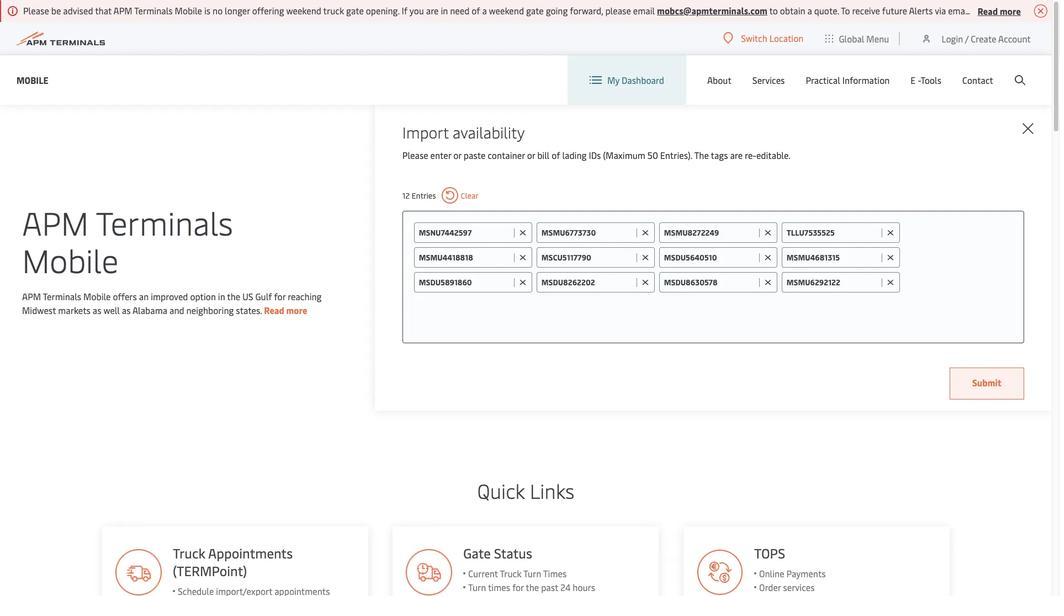 Task type: describe. For each thing, give the bounding box(es) containing it.
1 weekend from the left
[[286, 4, 321, 17]]

my
[[607, 74, 620, 86]]

about button
[[707, 55, 732, 105]]

gulf
[[255, 291, 272, 303]]

1 vertical spatial are
[[730, 149, 743, 161]]

gate status current truck turn times turn times for the past 24 hours
[[464, 545, 596, 594]]

container
[[488, 149, 525, 161]]

improved
[[151, 291, 188, 303]]

truck inside "truck appointments (termpoint)"
[[173, 545, 205, 562]]

future
[[883, 4, 908, 17]]

the inside apm terminals mobile offers an improved option in the us gulf for reaching midwest markets as well as alabama and neighboring states.
[[227, 291, 240, 303]]

markets
[[58, 304, 91, 316]]

and
[[170, 304, 184, 316]]

links
[[530, 477, 575, 504]]

about
[[707, 74, 732, 86]]

2 weekend from the left
[[489, 4, 524, 17]]

is
[[204, 4, 211, 17]]

practical
[[806, 74, 841, 86]]

1 vertical spatial of
[[552, 149, 560, 161]]

read more button
[[978, 4, 1021, 18]]

more for read more 'link'
[[286, 304, 307, 316]]

for inside gate status current truck turn times turn times for the past 24 hours
[[513, 582, 524, 594]]

apmt icon 100 image
[[697, 550, 744, 596]]

mobcs@apmterminals.com link
[[657, 4, 768, 17]]

times
[[488, 582, 511, 594]]

hours
[[573, 582, 596, 594]]

status
[[494, 545, 533, 562]]

availability
[[453, 122, 525, 143]]

bill
[[538, 149, 550, 161]]

50
[[648, 149, 658, 161]]

switch location
[[741, 32, 804, 44]]

advised
[[63, 4, 93, 17]]

enter
[[431, 149, 451, 161]]

12 entries
[[403, 190, 436, 201]]

apm terminals mobile offers an improved option in the us gulf for reaching midwest markets as well as alabama and neighboring states.
[[22, 291, 322, 316]]

entries
[[412, 190, 436, 201]]

online
[[760, 568, 785, 580]]

services
[[753, 74, 785, 86]]

alerts
[[909, 4, 933, 17]]

be
[[51, 4, 61, 17]]

states.
[[236, 304, 262, 316]]

menu
[[867, 32, 889, 44]]

contact button
[[963, 55, 994, 105]]

read more for read more 'link'
[[264, 304, 307, 316]]

switch location button
[[724, 32, 804, 44]]

global menu
[[839, 32, 889, 44]]

tops
[[755, 545, 786, 562]]

truck appointments (termpoint)
[[173, 545, 293, 580]]

quick links
[[478, 477, 575, 504]]

sms,
[[983, 4, 1002, 17]]

re-
[[745, 149, 757, 161]]

clear button
[[442, 187, 479, 204]]

manager truck appointments - 53 image
[[406, 550, 453, 596]]

0 vertical spatial apm
[[114, 4, 132, 17]]

read more for read more button
[[978, 5, 1021, 17]]

mobile inside apm terminals mobile
[[22, 238, 119, 282]]

editable.
[[757, 149, 791, 161]]

alabama
[[133, 304, 167, 316]]

mobile inside apm terminals mobile offers an improved option in the us gulf for reaching midwest markets as well as alabama and neighboring states.
[[83, 291, 111, 303]]

please for please be advised that apm terminals mobile is no longer offering weekend truck gate opening. if you are in need of a weekend gate going forward, please email mobcs@apmterminals.com to obtain a quote. to receive future alerts via email or sms, please
[[23, 4, 49, 17]]

practical information
[[806, 74, 890, 86]]

global
[[839, 32, 865, 44]]

0 horizontal spatial or
[[454, 149, 462, 161]]

neighboring
[[186, 304, 234, 316]]

my dashboard
[[607, 74, 664, 86]]

entries).
[[660, 149, 693, 161]]

global menu button
[[815, 22, 901, 55]]

(termpoint)
[[173, 562, 247, 580]]

mobile link
[[17, 73, 48, 87]]

tools
[[921, 74, 942, 86]]

well
[[103, 304, 120, 316]]

quick
[[478, 477, 525, 504]]

read for read more button
[[978, 5, 998, 17]]

0 vertical spatial in
[[441, 4, 448, 17]]

submit button
[[950, 368, 1025, 400]]

the inside gate status current truck turn times turn times for the past 24 hours
[[526, 582, 539, 594]]

(maximum
[[603, 149, 646, 161]]

times
[[544, 568, 567, 580]]

truck
[[323, 4, 344, 17]]

12
[[403, 190, 410, 201]]

that
[[95, 4, 112, 17]]

0 horizontal spatial turn
[[469, 582, 486, 594]]

past
[[542, 582, 559, 594]]

1 horizontal spatial or
[[527, 149, 535, 161]]

login
[[942, 32, 963, 44]]

2 a from the left
[[808, 4, 812, 17]]

tags
[[711, 149, 728, 161]]

need
[[450, 4, 470, 17]]

e -tools
[[911, 74, 942, 86]]

switch
[[741, 32, 768, 44]]

please for please enter or paste container or bill of lading ids (maximum 50 entries). the tags are re-editable.
[[403, 149, 428, 161]]

apm for apm terminals mobile
[[22, 200, 89, 244]]

contact
[[963, 74, 994, 86]]



Task type: vqa. For each thing, say whether or not it's contained in the screenshot.
More in Button
yes



Task type: locate. For each thing, give the bounding box(es) containing it.
as down "offers"
[[122, 304, 131, 316]]

or left sms,
[[972, 4, 980, 17]]

order
[[760, 582, 782, 594]]

0 horizontal spatial a
[[482, 4, 487, 17]]

please down import at the top
[[403, 149, 428, 161]]

0 horizontal spatial as
[[93, 304, 101, 316]]

0 horizontal spatial gate
[[346, 4, 364, 17]]

information
[[843, 74, 890, 86]]

the
[[694, 149, 709, 161]]

0 vertical spatial the
[[227, 291, 240, 303]]

1 vertical spatial read more
[[264, 304, 307, 316]]

1 horizontal spatial truck
[[500, 568, 522, 580]]

lading
[[562, 149, 587, 161]]

import availability
[[403, 122, 525, 143]]

truck inside gate status current truck turn times turn times for the past 24 hours
[[500, 568, 522, 580]]

1 vertical spatial please
[[403, 149, 428, 161]]

create
[[971, 32, 997, 44]]

24
[[561, 582, 571, 594]]

orange club loyalty program - 56 image
[[115, 550, 162, 596]]

1 horizontal spatial gate
[[526, 4, 544, 17]]

0 horizontal spatial please
[[23, 4, 49, 17]]

2 please from the left
[[1004, 4, 1030, 17]]

Entered ID text field
[[419, 228, 511, 238], [664, 228, 757, 238], [542, 252, 634, 263], [419, 277, 511, 288], [664, 277, 757, 288], [787, 277, 879, 288]]

ids
[[589, 149, 601, 161]]

of
[[472, 4, 480, 17], [552, 149, 560, 161]]

turn up past
[[524, 568, 542, 580]]

1 vertical spatial truck
[[500, 568, 522, 580]]

offering
[[252, 4, 284, 17]]

1 vertical spatial read
[[264, 304, 284, 316]]

quote. to
[[815, 4, 850, 17]]

terminals inside apm terminals mobile
[[96, 200, 233, 244]]

truck appointments (termpoint) link
[[102, 527, 368, 597]]

1 vertical spatial terminals
[[96, 200, 233, 244]]

1 horizontal spatial as
[[122, 304, 131, 316]]

0 horizontal spatial please
[[606, 4, 631, 17]]

2 gate from the left
[[526, 4, 544, 17]]

gate left going
[[526, 4, 544, 17]]

import
[[403, 122, 449, 143]]

1 horizontal spatial weekend
[[489, 4, 524, 17]]

opening.
[[366, 4, 400, 17]]

please right forward,
[[606, 4, 631, 17]]

truck
[[173, 545, 205, 562], [500, 568, 522, 580]]

services button
[[753, 55, 785, 105]]

please enter or paste container or bill of lading ids (maximum 50 entries). the tags are re-editable.
[[403, 149, 791, 161]]

0 vertical spatial please
[[23, 4, 49, 17]]

offers
[[113, 291, 137, 303]]

submit
[[973, 377, 1002, 389]]

1 email from the left
[[633, 4, 655, 17]]

read more down the reaching on the left of page
[[264, 304, 307, 316]]

midwest
[[22, 304, 56, 316]]

2 email from the left
[[948, 4, 970, 17]]

practical information button
[[806, 55, 890, 105]]

mobile
[[175, 4, 202, 17], [17, 74, 48, 86], [22, 238, 119, 282], [83, 291, 111, 303]]

1 horizontal spatial of
[[552, 149, 560, 161]]

0 horizontal spatial truck
[[173, 545, 205, 562]]

reaching
[[288, 291, 322, 303]]

please left close alert icon
[[1004, 4, 1030, 17]]

my dashboard button
[[590, 55, 664, 105]]

gate
[[346, 4, 364, 17], [526, 4, 544, 17]]

read down gulf
[[264, 304, 284, 316]]

as left well
[[93, 304, 101, 316]]

2 horizontal spatial or
[[972, 4, 980, 17]]

1 vertical spatial more
[[286, 304, 307, 316]]

more for read more button
[[1000, 5, 1021, 17]]

truck up times
[[500, 568, 522, 580]]

apm
[[114, 4, 132, 17], [22, 200, 89, 244], [22, 291, 41, 303]]

1 horizontal spatial in
[[441, 4, 448, 17]]

terminals for apm terminals mobile
[[96, 200, 233, 244]]

0 horizontal spatial read
[[264, 304, 284, 316]]

1 horizontal spatial please
[[403, 149, 428, 161]]

of right bill
[[552, 149, 560, 161]]

no
[[213, 4, 223, 17]]

for
[[274, 291, 286, 303], [513, 582, 524, 594]]

location
[[770, 32, 804, 44]]

if
[[402, 4, 408, 17]]

dashboard
[[622, 74, 664, 86]]

close alert image
[[1035, 4, 1048, 18]]

0 vertical spatial more
[[1000, 5, 1021, 17]]

1 vertical spatial the
[[526, 582, 539, 594]]

the
[[227, 291, 240, 303], [526, 582, 539, 594]]

a right obtain on the right of page
[[808, 4, 812, 17]]

0 horizontal spatial for
[[274, 291, 286, 303]]

0 vertical spatial terminals
[[134, 4, 173, 17]]

1 vertical spatial turn
[[469, 582, 486, 594]]

e -tools button
[[911, 55, 942, 105]]

0 horizontal spatial weekend
[[286, 4, 321, 17]]

1 vertical spatial for
[[513, 582, 524, 594]]

1 horizontal spatial read
[[978, 5, 998, 17]]

read more
[[978, 5, 1021, 17], [264, 304, 307, 316]]

weekend left truck
[[286, 4, 321, 17]]

0 horizontal spatial of
[[472, 4, 480, 17]]

please left the be
[[23, 4, 49, 17]]

0 horizontal spatial the
[[227, 291, 240, 303]]

1 horizontal spatial read more
[[978, 5, 1021, 17]]

to
[[770, 4, 778, 17]]

1 horizontal spatial the
[[526, 582, 539, 594]]

1 horizontal spatial more
[[1000, 5, 1021, 17]]

gate right truck
[[346, 4, 364, 17]]

read up the login / create account
[[978, 5, 998, 17]]

more
[[1000, 5, 1021, 17], [286, 304, 307, 316]]

1 vertical spatial in
[[218, 291, 225, 303]]

1 horizontal spatial a
[[808, 4, 812, 17]]

via
[[935, 4, 946, 17]]

the left us
[[227, 291, 240, 303]]

read more up the login / create account
[[978, 5, 1021, 17]]

or
[[972, 4, 980, 17], [454, 149, 462, 161], [527, 149, 535, 161]]

more down the reaching on the left of page
[[286, 304, 307, 316]]

appointments
[[208, 545, 293, 562]]

0 vertical spatial of
[[472, 4, 480, 17]]

1 horizontal spatial for
[[513, 582, 524, 594]]

receive
[[852, 4, 880, 17]]

1 horizontal spatial email
[[948, 4, 970, 17]]

as
[[93, 304, 101, 316], [122, 304, 131, 316]]

longer
[[225, 4, 250, 17]]

forward,
[[570, 4, 603, 17]]

weekend
[[286, 4, 321, 17], [489, 4, 524, 17]]

weekend right need
[[489, 4, 524, 17]]

1 horizontal spatial are
[[730, 149, 743, 161]]

0 horizontal spatial email
[[633, 4, 655, 17]]

0 vertical spatial turn
[[524, 568, 542, 580]]

2 vertical spatial terminals
[[43, 291, 81, 303]]

0 vertical spatial read
[[978, 5, 998, 17]]

1 as from the left
[[93, 304, 101, 316]]

0 horizontal spatial read more
[[264, 304, 307, 316]]

0 horizontal spatial more
[[286, 304, 307, 316]]

read inside button
[[978, 5, 998, 17]]

1 gate from the left
[[346, 4, 364, 17]]

in left need
[[441, 4, 448, 17]]

0 vertical spatial are
[[426, 4, 439, 17]]

1 horizontal spatial please
[[1004, 4, 1030, 17]]

read for read more 'link'
[[264, 304, 284, 316]]

of right need
[[472, 4, 480, 17]]

or left bill
[[527, 149, 535, 161]]

turn
[[524, 568, 542, 580], [469, 582, 486, 594]]

1 vertical spatial apm
[[22, 200, 89, 244]]

payments
[[787, 568, 826, 580]]

1 please from the left
[[606, 4, 631, 17]]

the left past
[[526, 582, 539, 594]]

you
[[410, 4, 424, 17]]

apm inside apm terminals mobile
[[22, 200, 89, 244]]

-
[[918, 74, 921, 86]]

a right need
[[482, 4, 487, 17]]

more inside button
[[1000, 5, 1021, 17]]

are right you
[[426, 4, 439, 17]]

/
[[965, 32, 969, 44]]

0 vertical spatial read more
[[978, 5, 1021, 17]]

going
[[546, 4, 568, 17]]

are left re-
[[730, 149, 743, 161]]

read
[[978, 5, 998, 17], [264, 304, 284, 316]]

for up read more 'link'
[[274, 291, 286, 303]]

terminals
[[134, 4, 173, 17], [96, 200, 233, 244], [43, 291, 81, 303]]

for right times
[[513, 582, 524, 594]]

more up account
[[1000, 5, 1021, 17]]

apm for apm terminals mobile offers an improved option in the us gulf for reaching midwest markets as well as alabama and neighboring states.
[[22, 291, 41, 303]]

0 horizontal spatial are
[[426, 4, 439, 17]]

mobile secondary image
[[74, 281, 268, 447]]

terminals for apm terminals mobile offers an improved option in the us gulf for reaching midwest markets as well as alabama and neighboring states.
[[43, 291, 81, 303]]

1 horizontal spatial turn
[[524, 568, 542, 580]]

services
[[784, 582, 815, 594]]

turn down current
[[469, 582, 486, 594]]

in inside apm terminals mobile offers an improved option in the us gulf for reaching midwest markets as well as alabama and neighboring states.
[[218, 291, 225, 303]]

please
[[23, 4, 49, 17], [403, 149, 428, 161]]

e
[[911, 74, 916, 86]]

apm inside apm terminals mobile offers an improved option in the us gulf for reaching midwest markets as well as alabama and neighboring states.
[[22, 291, 41, 303]]

0 vertical spatial truck
[[173, 545, 205, 562]]

in up 'neighboring'
[[218, 291, 225, 303]]

Entered ID text field
[[542, 228, 634, 238], [787, 228, 879, 238], [419, 252, 511, 263], [664, 252, 757, 263], [787, 252, 879, 263], [542, 277, 634, 288]]

1 a from the left
[[482, 4, 487, 17]]

2 as from the left
[[122, 304, 131, 316]]

paste
[[464, 149, 486, 161]]

for inside apm terminals mobile offers an improved option in the us gulf for reaching midwest markets as well as alabama and neighboring states.
[[274, 291, 286, 303]]

gate
[[464, 545, 491, 562]]

truck right 'orange club loyalty program - 56' image
[[173, 545, 205, 562]]

0 vertical spatial for
[[274, 291, 286, 303]]

an
[[139, 291, 149, 303]]

account
[[999, 32, 1031, 44]]

or right enter
[[454, 149, 462, 161]]

0 horizontal spatial in
[[218, 291, 225, 303]]

terminals inside apm terminals mobile offers an improved option in the us gulf for reaching midwest markets as well as alabama and neighboring states.
[[43, 291, 81, 303]]

2 vertical spatial apm
[[22, 291, 41, 303]]

in
[[441, 4, 448, 17], [218, 291, 225, 303]]



